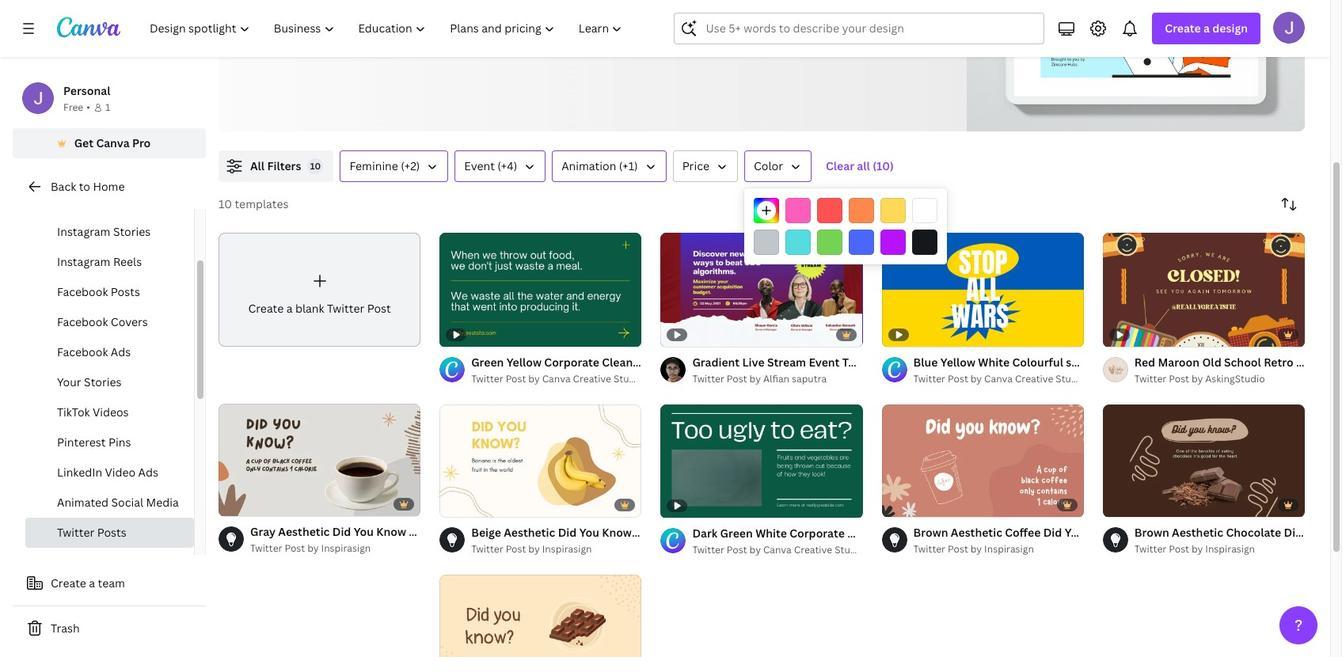 Task type: locate. For each thing, give the bounding box(es) containing it.
1 horizontal spatial with
[[772, 29, 799, 47]]

a left 'design' on the top right
[[1204, 21, 1210, 36]]

aesthetic left "chocolate"
[[1172, 525, 1224, 541]]

animated
[[57, 495, 109, 510]]

by inside gray aesthetic did you know black coffee twitter post twitter post by inspirasign
[[307, 542, 319, 556]]

templates down take
[[244, 29, 306, 47]]

0 vertical spatial a
[[1204, 21, 1210, 36]]

animation (+1) button
[[552, 150, 667, 182]]

any left of
[[720, 9, 742, 26]]

0 vertical spatial facebook
[[57, 284, 108, 299]]

#b612fb image
[[881, 230, 906, 255]]

with up quotes,
[[451, 9, 477, 26]]

reels
[[113, 254, 142, 269]]

ads down covers
[[111, 345, 131, 360]]

templates
[[244, 29, 306, 47], [235, 196, 289, 211]]

creative for did
[[1015, 372, 1054, 385]]

a for team
[[89, 576, 95, 591]]

2 horizontal spatial a
[[1204, 21, 1210, 36]]

1 horizontal spatial twitter post by canva creative studio
[[693, 543, 865, 557]]

1 instagram from the top
[[57, 194, 110, 209]]

visual
[[554, 9, 590, 26]]

0 vertical spatial post
[[884, 9, 912, 26]]

0 horizontal spatial event
[[464, 158, 495, 173]]

2 vertical spatial facebook
[[57, 345, 108, 360]]

aesthetic for gray aesthetic did you know black coffee twitter post
[[278, 525, 330, 540]]

0 horizontal spatial create
[[51, 576, 86, 591]]

you
[[651, 29, 674, 47]]

#fd5152 image
[[817, 198, 843, 223]]

2 horizontal spatial creative
[[1015, 372, 1054, 385]]

facebook
[[57, 284, 108, 299], [57, 314, 108, 329], [57, 345, 108, 360]]

Sort by button
[[1274, 189, 1305, 220]]

twitter post by inspirasign link
[[250, 541, 421, 557], [471, 542, 642, 558], [914, 542, 1084, 558], [1135, 542, 1305, 558]]

by inside the 'brown aesthetic chocolate did you kn twitter post by inspirasign'
[[1192, 543, 1203, 556]]

studio
[[614, 372, 644, 385], [1056, 372, 1086, 385], [835, 543, 865, 557]]

feminine
[[350, 158, 398, 173]]

0 vertical spatial your
[[274, 9, 302, 26]]

1 vertical spatial stories
[[84, 375, 122, 390]]

Search search field
[[706, 13, 1035, 44]]

1 horizontal spatial creative
[[794, 543, 833, 557]]

aesthetic inside gray aesthetic did you know black coffee twitter post twitter post by inspirasign
[[278, 525, 330, 540]]

brown aesthetic chocolate did you kn link
[[1135, 525, 1342, 542]]

1 horizontal spatial brown
[[1135, 525, 1170, 541]]

aesthetic
[[278, 525, 330, 540], [504, 525, 555, 541], [951, 525, 1003, 541], [1172, 525, 1224, 541]]

ads right video
[[138, 465, 158, 480]]

with down these
[[772, 29, 799, 47]]

0 horizontal spatial creative
[[573, 372, 611, 385]]

2 horizontal spatial twitter post by canva creative studio
[[914, 372, 1086, 385]]

a inside dropdown button
[[1204, 21, 1210, 36]]

engage
[[726, 29, 769, 47]]

posts for facebook posts
[[111, 284, 140, 299]]

create inside dropdown button
[[1165, 21, 1201, 36]]

next
[[389, 9, 416, 26]]

brown inside brown aesthetic coffee did you know twitter post twitter post by inspirasign
[[914, 525, 948, 541]]

3 instagram from the top
[[57, 254, 110, 269]]

2 vertical spatial a
[[89, 576, 95, 591]]

2 vertical spatial instagram
[[57, 254, 110, 269]]

#ffffff image
[[912, 198, 938, 223], [912, 198, 938, 223]]

stories down facebook ads link
[[84, 375, 122, 390]]

home
[[93, 179, 125, 194]]

1 facebook from the top
[[57, 284, 108, 299]]

x/twitter up followers.
[[825, 9, 881, 26]]

1 horizontal spatial any
[[720, 9, 742, 26]]

0 horizontal spatial any
[[562, 29, 584, 47]]

a
[[1204, 21, 1210, 36], [286, 301, 293, 316], [89, 576, 95, 591]]

beige
[[471, 525, 501, 541]]

2 horizontal spatial create
[[1165, 21, 1201, 36]]

clear
[[826, 158, 855, 173]]

event
[[464, 158, 495, 173], [809, 354, 840, 370]]

to
[[349, 9, 362, 26], [309, 29, 322, 47], [710, 29, 723, 47], [79, 179, 90, 194]]

a for design
[[1204, 21, 1210, 36]]

beige aesthetic did you know banana twitter post link
[[471, 525, 742, 542]]

0 horizontal spatial x/twitter
[[593, 9, 649, 26]]

1 horizontal spatial a
[[286, 301, 293, 316]]

0 horizontal spatial 10
[[219, 196, 232, 211]]

posts
[[113, 194, 143, 209], [111, 284, 140, 299], [97, 525, 127, 540]]

0 horizontal spatial post
[[428, 29, 455, 47]]

event left the "(+4)"
[[464, 158, 495, 173]]

animated social media link
[[25, 488, 194, 518]]

1 vertical spatial posts
[[111, 284, 140, 299]]

create inside button
[[51, 576, 86, 591]]

1 horizontal spatial 10
[[310, 160, 321, 172]]

#4a66fb image
[[849, 230, 874, 255], [849, 230, 874, 255]]

ads
[[111, 345, 131, 360], [138, 465, 158, 480]]

know for black
[[376, 525, 406, 540]]

beige aesthetic chocolate did you know twitter post image
[[440, 575, 642, 657]]

canva inside button
[[96, 135, 130, 150]]

0 vertical spatial stories
[[113, 224, 151, 239]]

level
[[419, 9, 448, 26]]

1 brown from the left
[[914, 525, 948, 541]]

twitter post by askingstudio
[[1135, 372, 1265, 385]]

twitter post by canva creative studio link
[[471, 371, 644, 387], [914, 371, 1086, 387], [693, 543, 865, 558]]

top level navigation element
[[139, 13, 636, 44]]

brown for brown aesthetic chocolate did you kn
[[1135, 525, 1170, 541]]

create for create a blank twitter post
[[248, 301, 284, 316]]

posts down reels
[[111, 284, 140, 299]]

inspirasign down brown aesthetic coffee did you know twitter post link
[[985, 543, 1034, 556]]

inspirasign down brown aesthetic chocolate did you kn link
[[1206, 543, 1255, 556]]

1
[[105, 101, 110, 114]]

get canva pro button
[[13, 128, 206, 158]]

your down free
[[802, 29, 830, 47]]

a for blank
[[286, 301, 293, 316]]

create left team
[[51, 576, 86, 591]]

x/twitter up way
[[593, 9, 649, 26]]

your right take
[[274, 9, 302, 26]]

brown inside the 'brown aesthetic chocolate did you kn twitter post by inspirasign'
[[1135, 525, 1170, 541]]

#fe884c image
[[849, 198, 874, 223], [849, 198, 874, 223]]

aesthetic right beige
[[504, 525, 555, 541]]

instagram reels
[[57, 254, 142, 269]]

1 vertical spatial 10
[[219, 196, 232, 211]]

twitter post by inspirasign link for gray aesthetic did you know black coffee twitter post
[[250, 541, 421, 557]]

10 templates
[[219, 196, 289, 211]]

1 vertical spatial ads
[[138, 465, 158, 480]]

1 horizontal spatial x/twitter
[[825, 9, 881, 26]]

0 horizontal spatial know
[[376, 525, 406, 540]]

pins
[[108, 435, 131, 450]]

aesthetic for brown aesthetic coffee did you know twitter post
[[951, 525, 1003, 541]]

aesthetic inside the 'brown aesthetic chocolate did you kn twitter post by inspirasign'
[[1172, 525, 1224, 541]]

1 vertical spatial instagram
[[57, 224, 110, 239]]

2 x/twitter from the left
[[825, 9, 881, 26]]

aesthetic down brown aesthetic coffee did you know twitter post image
[[951, 525, 1003, 541]]

#55dbe0 image
[[786, 230, 811, 255]]

did inside the 'beige aesthetic did you know banana twitter post twitter post by inspirasign'
[[558, 525, 577, 541]]

3 facebook from the top
[[57, 345, 108, 360]]

beige aesthetic did you know banana twitter post image
[[440, 404, 642, 518]]

0 vertical spatial create
[[1165, 21, 1201, 36]]

use
[[524, 29, 545, 47]]

2 instagram from the top
[[57, 224, 110, 239]]

posts inside facebook posts link
[[111, 284, 140, 299]]

0 vertical spatial templates
[[244, 29, 306, 47]]

facebook inside 'link'
[[57, 314, 108, 329]]

2 horizontal spatial twitter post by canva creative studio link
[[914, 371, 1086, 387]]

10
[[310, 160, 321, 172], [219, 196, 232, 211]]

aesthetic right gray
[[278, 525, 330, 540]]

10 inside 'element'
[[310, 160, 321, 172]]

back to home link
[[13, 171, 206, 203]]

0 vertical spatial ads
[[111, 345, 131, 360]]

stories up reels
[[113, 224, 151, 239]]

aesthetic inside the 'beige aesthetic did you know banana twitter post twitter post by inspirasign'
[[504, 525, 555, 541]]

posts up instagram stories link
[[113, 194, 143, 209]]

0 vertical spatial with
[[451, 9, 477, 26]]

linkedin
[[57, 465, 102, 480]]

post down level
[[428, 29, 455, 47]]

aesthetic inside brown aesthetic coffee did you know twitter post twitter post by inspirasign
[[951, 525, 1003, 541]]

facebook for facebook posts
[[57, 284, 108, 299]]

chocolate
[[1226, 525, 1282, 541]]

x/twitter
[[593, 9, 649, 26], [825, 9, 881, 26]]

studio for know
[[614, 372, 644, 385]]

inspirasign inside brown aesthetic coffee did you know twitter post twitter post by inspirasign
[[985, 543, 1034, 556]]

events,
[[381, 29, 425, 47]]

facebook for facebook ads
[[57, 345, 108, 360]]

post up followers.
[[884, 9, 912, 26]]

2 x/twitter post templates image from the left
[[1041, 0, 1231, 78]]

instagram for instagram stories
[[57, 224, 110, 239]]

linkedin video ads
[[57, 465, 158, 480]]

did inside the 'brown aesthetic chocolate did you kn twitter post by inspirasign'
[[1284, 525, 1303, 541]]

#c1c6cb image
[[754, 230, 779, 255], [754, 230, 779, 255]]

in
[[548, 29, 559, 47]]

x/twitter post templates image
[[967, 0, 1305, 131], [1041, 0, 1231, 78]]

twitter post by inspirasign link for brown aesthetic coffee did you know twitter post
[[914, 542, 1084, 558]]

twitter post by canva creative studio for did
[[471, 372, 644, 385]]

1 horizontal spatial post
[[884, 9, 912, 26]]

templates down all
[[235, 196, 289, 211]]

1 vertical spatial create
[[248, 301, 284, 316]]

animation
[[562, 158, 617, 173]]

create left 'design' on the top right
[[1165, 21, 1201, 36]]

facebook up "your stories" on the bottom of page
[[57, 345, 108, 360]]

stories for your stories
[[84, 375, 122, 390]]

1 horizontal spatial event
[[809, 354, 840, 370]]

0 horizontal spatial brown
[[914, 525, 948, 541]]

tiktok videos
[[57, 405, 129, 420]]

twitter post by canva creative studio
[[471, 372, 644, 385], [914, 372, 1086, 385], [693, 543, 865, 557]]

facebook down instagram reels
[[57, 284, 108, 299]]

create a blank twitter post link
[[219, 233, 421, 347]]

pinterest pins
[[57, 435, 131, 450]]

#55dbe0 image
[[786, 230, 811, 255]]

you inside the 'brown aesthetic chocolate did you kn twitter post by inspirasign'
[[1306, 525, 1326, 541]]

create
[[1165, 21, 1201, 36], [248, 301, 284, 316], [51, 576, 86, 591]]

0 vertical spatial 10
[[310, 160, 321, 172]]

twitter post by alfian saputra link
[[693, 371, 863, 387]]

None search field
[[674, 13, 1045, 44]]

twitter
[[327, 301, 365, 316], [843, 354, 881, 370], [471, 372, 503, 385], [693, 372, 725, 385], [914, 372, 946, 385], [1135, 372, 1167, 385], [479, 525, 517, 540], [57, 525, 94, 540], [678, 525, 716, 541], [1120, 525, 1158, 541], [250, 542, 282, 556], [471, 543, 503, 556], [914, 543, 946, 556], [1135, 543, 1167, 556], [693, 543, 725, 557]]

beige aesthetic did you know banana twitter post twitter post by inspirasign
[[471, 525, 742, 556]]

a left team
[[89, 576, 95, 591]]

2 facebook from the top
[[57, 314, 108, 329]]

2 vertical spatial create
[[51, 576, 86, 591]]

2 horizontal spatial studio
[[1056, 372, 1086, 385]]

0 vertical spatial instagram
[[57, 194, 110, 209]]

0 horizontal spatial ads
[[111, 345, 131, 360]]

facebook ads
[[57, 345, 131, 360]]

free •
[[63, 101, 90, 114]]

inspirasign down beige aesthetic did you know banana twitter post link
[[542, 543, 592, 556]]

0 horizontal spatial coffee
[[441, 525, 477, 540]]

coffee inside gray aesthetic did you know black coffee twitter post twitter post by inspirasign
[[441, 525, 477, 540]]

create a design
[[1165, 21, 1248, 36]]

1 vertical spatial a
[[286, 301, 293, 316]]

1 vertical spatial event
[[809, 354, 840, 370]]

0 horizontal spatial studio
[[614, 372, 644, 385]]

1 horizontal spatial know
[[602, 525, 632, 541]]

to right back at the left top of the page
[[79, 179, 90, 194]]

instagram
[[57, 194, 110, 209], [57, 224, 110, 239], [57, 254, 110, 269]]

posts for twitter posts
[[97, 525, 127, 540]]

posts down animated social media link
[[97, 525, 127, 540]]

event (+4)
[[464, 158, 517, 173]]

#fd5152 image
[[817, 198, 843, 223]]

(+4)
[[498, 158, 517, 173]]

event inside gradient live stream event twitter post twitter post by alfian saputra
[[809, 354, 840, 370]]

1 horizontal spatial your
[[802, 29, 830, 47]]

back to home
[[51, 179, 125, 194]]

1 horizontal spatial create
[[248, 301, 284, 316]]

#fed958 image
[[881, 198, 906, 223]]

social
[[111, 495, 143, 510]]

coffee inside brown aesthetic coffee did you know twitter post twitter post by inspirasign
[[1005, 525, 1041, 541]]

0 horizontal spatial twitter post by canva creative studio
[[471, 372, 644, 385]]

#fd5ebb image
[[786, 198, 811, 223]]

pro
[[132, 135, 151, 150]]

know inside the 'beige aesthetic did you know banana twitter post twitter post by inspirasign'
[[602, 525, 632, 541]]

1 horizontal spatial coffee
[[1005, 525, 1041, 541]]

studio for you
[[1056, 372, 1086, 385]]

0 vertical spatial posts
[[113, 194, 143, 209]]

feminine (+2) button
[[340, 150, 449, 182]]

2 vertical spatial posts
[[97, 525, 127, 540]]

add a new color image
[[754, 198, 779, 223], [754, 198, 779, 223]]

pinterest pins link
[[25, 428, 194, 458]]

0 vertical spatial event
[[464, 158, 495, 173]]

twitter posts
[[57, 525, 127, 540]]

2 horizontal spatial know
[[1088, 525, 1117, 541]]

1 x/twitter post templates image from the left
[[967, 0, 1305, 131]]

quotes,
[[459, 29, 504, 47]]

create for create a design
[[1165, 21, 1201, 36]]

way
[[624, 29, 648, 47]]

inspirasign down gray aesthetic did you know black coffee twitter post link
[[321, 542, 371, 556]]

facebook posts
[[57, 284, 140, 299]]

get canva pro
[[74, 135, 151, 150]]

any right in at the left of the page
[[562, 29, 584, 47]]

brown aesthetic coffee did you know twitter post image
[[882, 404, 1084, 518]]

0 horizontal spatial a
[[89, 576, 95, 591]]

create left blank
[[248, 301, 284, 316]]

canva
[[96, 135, 130, 150], [542, 372, 571, 385], [985, 372, 1013, 385], [763, 543, 792, 557]]

2 brown from the left
[[1135, 525, 1170, 541]]

event up saputra
[[809, 354, 840, 370]]

tiktok videos link
[[25, 398, 194, 428]]

a inside button
[[89, 576, 95, 591]]

creative
[[573, 372, 611, 385], [1015, 372, 1054, 385], [794, 543, 833, 557]]

#fed958 image
[[881, 198, 906, 223]]

0 horizontal spatial twitter post by canva creative studio link
[[471, 371, 644, 387]]

facebook up "facebook ads"
[[57, 314, 108, 329]]

pinterest
[[57, 435, 106, 450]]

all
[[857, 158, 870, 173]]

a left blank
[[286, 301, 293, 316]]

post inside twitter post by askingstudio link
[[1169, 372, 1190, 385]]

facebook posts link
[[25, 277, 194, 307]]

edit
[[692, 9, 716, 26]]

1 vertical spatial facebook
[[57, 314, 108, 329]]

posts inside instagram posts link
[[113, 194, 143, 209]]

brown aesthetic chocolate did you kn twitter post by inspirasign
[[1135, 525, 1342, 556]]

know inside gray aesthetic did you know black coffee twitter post twitter post by inspirasign
[[376, 525, 406, 540]]

0 horizontal spatial your
[[274, 9, 302, 26]]

team
[[98, 576, 125, 591]]



Task type: describe. For each thing, give the bounding box(es) containing it.
all
[[250, 158, 265, 173]]

#15181b image
[[912, 230, 938, 255]]

blank
[[295, 301, 324, 316]]

instagram reels link
[[25, 247, 194, 277]]

create a blank twitter post
[[248, 301, 391, 316]]

by inside the 'beige aesthetic did you know banana twitter post twitter post by inspirasign'
[[529, 543, 540, 556]]

brown aesthetic chocolate did you know twitter post image
[[1103, 404, 1305, 518]]

videos
[[93, 405, 129, 420]]

aesthetic for brown aesthetic chocolate did you kn
[[1172, 525, 1224, 541]]

gradient live stream event twitter post twitter post by alfian saputra
[[693, 354, 907, 385]]

stream
[[767, 354, 806, 370]]

brown aesthetic coffee did you know twitter post twitter post by inspirasign
[[914, 525, 1185, 556]]

posts for instagram posts
[[113, 194, 143, 209]]

want
[[677, 29, 707, 47]]

animation (+1)
[[562, 158, 638, 173]]

personal
[[63, 83, 110, 98]]

brown aesthetic coffee did you know twitter post link
[[914, 525, 1185, 542]]

striking
[[480, 9, 525, 26]]

create a team
[[51, 576, 125, 591]]

price button
[[673, 150, 738, 182]]

gray
[[250, 525, 276, 540]]

0 horizontal spatial with
[[451, 9, 477, 26]]

jacob simon image
[[1274, 12, 1305, 44]]

tiktok
[[57, 405, 90, 420]]

design
[[1213, 21, 1248, 36]]

and
[[528, 9, 551, 26]]

these
[[760, 9, 794, 26]]

inspirasign inside gray aesthetic did you know black coffee twitter post twitter post by inspirasign
[[321, 542, 371, 556]]

(+2)
[[401, 158, 420, 173]]

color button
[[744, 150, 812, 182]]

twitter post by canva creative studio link for coffee
[[914, 371, 1086, 387]]

take your tweets to the next level with striking and visual x/twitter posts. edit any of these free x/twitter post templates to promote events, post quotes, or use in any other way you want to engage with your followers.
[[244, 9, 912, 47]]

media
[[146, 495, 179, 510]]

feminine (+2)
[[350, 158, 420, 173]]

did inside brown aesthetic coffee did you know twitter post twitter post by inspirasign
[[1044, 525, 1062, 541]]

instagram for instagram posts
[[57, 194, 110, 209]]

facebook covers link
[[25, 307, 194, 337]]

alfian
[[763, 372, 790, 385]]

(10)
[[873, 158, 894, 173]]

event (+4) button
[[455, 150, 546, 182]]

promote
[[325, 29, 378, 47]]

aesthetic for beige aesthetic did you know banana twitter post
[[504, 525, 555, 541]]

back
[[51, 179, 76, 194]]

creative for you
[[573, 372, 611, 385]]

linkedin video ads link
[[25, 458, 194, 488]]

gray aesthetic did you know black coffee twitter post image
[[219, 403, 421, 517]]

all filters
[[250, 158, 301, 173]]

live
[[743, 354, 765, 370]]

(+1)
[[619, 158, 638, 173]]

animated social media
[[57, 495, 179, 510]]

1 horizontal spatial twitter post by canva creative studio link
[[693, 543, 865, 558]]

create a design button
[[1153, 13, 1261, 44]]

10 filter options selected element
[[308, 158, 323, 174]]

facebook for facebook covers
[[57, 314, 108, 329]]

your
[[57, 375, 81, 390]]

1 horizontal spatial studio
[[835, 543, 865, 557]]

clear all (10) button
[[818, 150, 902, 182]]

#15181b image
[[912, 230, 938, 255]]

create for create a team
[[51, 576, 86, 591]]

posts.
[[652, 9, 689, 26]]

you inside gray aesthetic did you know black coffee twitter post twitter post by inspirasign
[[354, 525, 374, 540]]

free
[[63, 101, 83, 114]]

create a blank twitter post element
[[219, 233, 421, 347]]

gray aesthetic did you know black coffee twitter post link
[[250, 524, 544, 541]]

other
[[587, 29, 621, 47]]

askingstudio
[[1206, 372, 1265, 385]]

brown for brown aesthetic coffee did you know twitter post
[[914, 525, 948, 541]]

0 vertical spatial any
[[720, 9, 742, 26]]

twitter post by inspirasign link for brown aesthetic chocolate did you kn
[[1135, 542, 1305, 558]]

inspirasign inside the 'brown aesthetic chocolate did you kn twitter post by inspirasign'
[[1206, 543, 1255, 556]]

gray aesthetic did you know black coffee twitter post twitter post by inspirasign
[[250, 525, 544, 556]]

1 x/twitter from the left
[[593, 9, 649, 26]]

to down the edit
[[710, 29, 723, 47]]

facebook ads link
[[25, 337, 194, 367]]

you inside the 'beige aesthetic did you know banana twitter post twitter post by inspirasign'
[[579, 525, 600, 541]]

video
[[105, 465, 136, 480]]

1 vertical spatial your
[[802, 29, 830, 47]]

twitter post by canva creative studio link for did
[[471, 371, 644, 387]]

twitter post by askingstudio link
[[1135, 371, 1305, 387]]

by inside gradient live stream event twitter post twitter post by alfian saputra
[[750, 372, 761, 385]]

banana
[[635, 525, 675, 541]]

create a team button
[[13, 568, 206, 600]]

twitter post by canva creative studio for coffee
[[914, 372, 1086, 385]]

take
[[244, 9, 271, 26]]

get
[[74, 135, 93, 150]]

1 vertical spatial with
[[772, 29, 799, 47]]

filters
[[267, 158, 301, 173]]

know for banana
[[602, 525, 632, 541]]

#74d353 image
[[817, 230, 843, 255]]

to down tweets
[[309, 29, 322, 47]]

1 vertical spatial post
[[428, 29, 455, 47]]

instagram for instagram reels
[[57, 254, 110, 269]]

black
[[409, 525, 438, 540]]

inspirasign inside the 'beige aesthetic did you know banana twitter post twitter post by inspirasign'
[[542, 543, 592, 556]]

instagram stories link
[[25, 217, 194, 247]]

kn
[[1328, 525, 1342, 541]]

did inside gray aesthetic did you know black coffee twitter post twitter post by inspirasign
[[332, 525, 351, 540]]

#74d353 image
[[817, 230, 843, 255]]

post inside the 'brown aesthetic chocolate did you kn twitter post by inspirasign'
[[1169, 543, 1190, 556]]

saputra
[[792, 372, 827, 385]]

tweets
[[305, 9, 346, 26]]

trash
[[51, 621, 80, 636]]

by inside brown aesthetic coffee did you know twitter post twitter post by inspirasign
[[971, 543, 982, 556]]

facebook covers
[[57, 314, 148, 329]]

instagram posts link
[[25, 187, 194, 217]]

stories for instagram stories
[[113, 224, 151, 239]]

1 vertical spatial templates
[[235, 196, 289, 211]]

your stories
[[57, 375, 122, 390]]

free
[[798, 9, 822, 26]]

10 for 10
[[310, 160, 321, 172]]

twitter inside the 'brown aesthetic chocolate did you kn twitter post by inspirasign'
[[1135, 543, 1167, 556]]

to left the
[[349, 9, 362, 26]]

covers
[[111, 314, 148, 329]]

post inside create a blank twitter post element
[[367, 301, 391, 316]]

templates inside take your tweets to the next level with striking and visual x/twitter posts. edit any of these free x/twitter post templates to promote events, post quotes, or use in any other way you want to engage with your followers.
[[244, 29, 306, 47]]

followers.
[[833, 29, 893, 47]]

instagram posts
[[57, 194, 143, 209]]

you inside brown aesthetic coffee did you know twitter post twitter post by inspirasign
[[1065, 525, 1085, 541]]

event inside button
[[464, 158, 495, 173]]

1 horizontal spatial ads
[[138, 465, 158, 480]]

know inside brown aesthetic coffee did you know twitter post twitter post by inspirasign
[[1088, 525, 1117, 541]]

1 vertical spatial any
[[562, 29, 584, 47]]

#fd5ebb image
[[786, 198, 811, 223]]

10 for 10 templates
[[219, 196, 232, 211]]

instagram stories
[[57, 224, 151, 239]]

#b612fb image
[[881, 230, 906, 255]]

twitter post by inspirasign link for beige aesthetic did you know banana twitter post
[[471, 542, 642, 558]]



